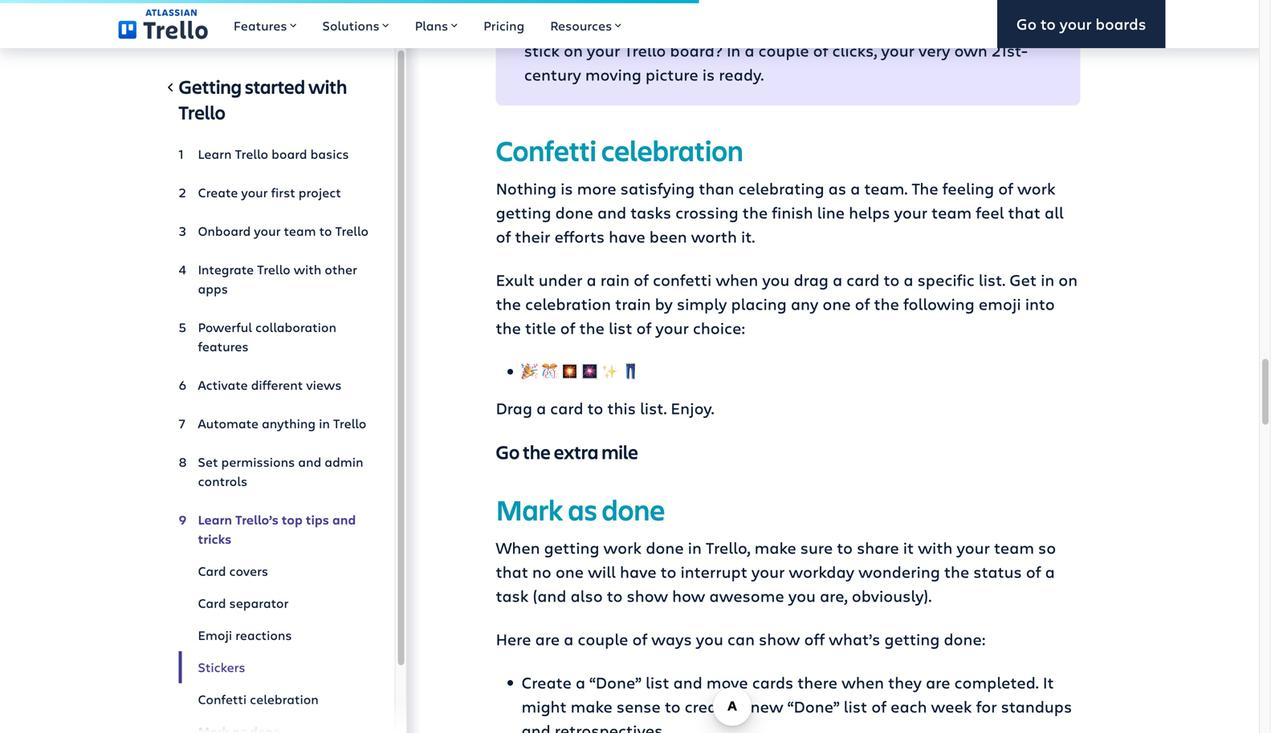 Task type: describe. For each thing, give the bounding box(es) containing it.
specific
[[917, 269, 975, 291]]

drag
[[496, 397, 532, 419]]

when inside create a "done" list and move cards there when they are completed. it might make sense to create a new "done" list of each week for standups and retrospectives.
[[842, 672, 884, 694]]

🎆
[[582, 360, 598, 382]]

and inside if you are a premium or an enterprise customer you can upload your own and unique  custom stickers. want that moving thingamajig to stick on your trello board? in a couple of clicks, your very own 21st- century moving picture is ready.
[[561, 15, 590, 37]]

drag a card to this list. enjoy.
[[496, 397, 714, 419]]

your up 21st-
[[1004, 0, 1038, 13]]

on inside exult under a rain of confetti when you drag a card to a specific list. get in on the celebration train by simply placing any one of the following emoji into the title of the list of your choice:
[[1059, 269, 1078, 291]]

to up the 'how'
[[661, 561, 676, 583]]

you inside exult under a rain of confetti when you drag a card to a specific list. get in on the celebration train by simply placing any one of the following emoji into the title of the list of your choice:
[[762, 269, 790, 291]]

create your first project
[[198, 184, 341, 201]]

week
[[931, 696, 972, 718]]

each
[[891, 696, 927, 718]]

make inside mark as done when getting work done in trello, make sure to share it with your team so that no one will have to interrupt your workday wondering the status of a task (and also to show how awesome you are, obviously).
[[754, 537, 796, 559]]

getting inside confetti celebration nothing is more satisfying than celebrating as a team. the feeling of work getting done and tasks crossing the finish line helps your team feel that all of their efforts have been worth it.
[[496, 201, 551, 223]]

covers
[[229, 563, 268, 580]]

feel
[[976, 201, 1004, 223]]

it
[[903, 537, 914, 559]]

card inside exult under a rain of confetti when you drag a card to a specific list. get in on the celebration train by simply placing any one of the following emoji into the title of the list of your choice:
[[846, 269, 880, 291]]

in
[[727, 39, 741, 61]]

activate different views link
[[179, 369, 369, 401]]

when inside exult under a rain of confetti when you drag a card to a specific list. get in on the celebration train by simply placing any one of the following emoji into the title of the list of your choice:
[[716, 269, 758, 291]]

features
[[198, 338, 249, 355]]

your inside exult under a rain of confetti when you drag a card to a specific list. get in on the celebration train by simply placing any one of the following emoji into the title of the list of your choice:
[[655, 317, 689, 339]]

with for started
[[308, 74, 347, 99]]

create for create your first project
[[198, 184, 238, 201]]

that inside if you are a premium or an enterprise customer you can upload your own and unique  custom stickers. want that moving thingamajig to stick on your trello board? in a couple of clicks, your very own 21st- century moving picture is ready.
[[822, 15, 854, 37]]

to inside go to your boards link
[[1041, 13, 1056, 34]]

when
[[496, 537, 540, 559]]

onboard
[[198, 222, 251, 240]]

of up train
[[634, 269, 649, 291]]

team inside mark as done when getting work done in trello, make sure to share it with your team so that no one will have to interrupt your workday wondering the status of a task (and also to show how awesome you are, obviously).
[[994, 537, 1034, 559]]

0 horizontal spatial card
[[550, 397, 583, 419]]

1 vertical spatial can
[[727, 629, 755, 650]]

getting started with trello
[[179, 74, 347, 125]]

your inside confetti celebration nothing is more satisfying than celebrating as a team. the feeling of work getting done and tasks crossing the finish line helps your team feel that all of their efforts have been worth it.
[[894, 201, 927, 223]]

work inside confetti celebration nothing is more satisfying than celebrating as a team. the feeling of work getting done and tasks crossing the finish line helps your team feel that all of their efforts have been worth it.
[[1017, 177, 1056, 199]]

0 vertical spatial "done"
[[589, 672, 642, 694]]

list inside exult under a rain of confetti when you drag a card to a specific list. get in on the celebration train by simply placing any one of the following emoji into the title of the list of your choice:
[[609, 317, 632, 339]]

trello inside if you are a premium or an enterprise customer you can upload your own and unique  custom stickers. want that moving thingamajig to stick on your trello board? in a couple of clicks, your very own 21st- century moving picture is ready.
[[624, 39, 666, 61]]

activate different views
[[198, 377, 342, 394]]

your down "create your first project"
[[254, 222, 281, 240]]

for
[[976, 696, 997, 718]]

getting inside mark as done when getting work done in trello, make sure to share it with your team so that no one will have to interrupt your workday wondering the status of a task (and also to show how awesome you are, obviously).
[[544, 537, 599, 559]]

mile
[[602, 440, 638, 465]]

are inside if you are a premium or an enterprise customer you can upload your own and unique  custom stickers. want that moving thingamajig to stick on your trello board? in a couple of clicks, your very own 21st- century moving picture is ready.
[[570, 0, 594, 13]]

exult under a rain of confetti when you drag a card to a specific list. get in on the celebration train by simply placing any one of the following emoji into the title of the list of your choice:
[[496, 269, 1078, 339]]

drag
[[794, 269, 829, 291]]

show inside mark as done when getting work done in trello, make sure to share it with your team so that no one will have to interrupt your workday wondering the status of a task (and also to show how awesome you are, obviously).
[[627, 585, 668, 607]]

of up feel
[[998, 177, 1013, 199]]

confetti
[[653, 269, 712, 291]]

1 vertical spatial couple
[[578, 629, 628, 650]]

card covers
[[198, 563, 268, 580]]

confetti celebration link
[[179, 684, 369, 716]]

the left title
[[496, 317, 521, 339]]

card covers link
[[179, 556, 369, 588]]

your up the awesome
[[751, 561, 785, 583]]

retrospectives.
[[555, 720, 666, 734]]

your left boards
[[1060, 13, 1092, 34]]

unique
[[594, 15, 646, 37]]

is inside if you are a premium or an enterprise customer you can upload your own and unique  custom stickers. want that moving thingamajig to stick on your trello board? in a couple of clicks, your very own 21st- century moving picture is ready.
[[702, 63, 715, 85]]

stickers link
[[179, 652, 369, 684]]

create a "done" list and move cards there when they are completed. it might make sense to create a new "done" list of each week for standups and retrospectives.
[[522, 672, 1072, 734]]

trello up other
[[335, 222, 369, 240]]

ways
[[651, 629, 692, 650]]

as inside confetti celebration nothing is more satisfying than celebrating as a team. the feeling of work getting done and tasks crossing the finish line helps your team feel that all of their efforts have been worth it.
[[828, 177, 846, 199]]

celebrating
[[738, 177, 824, 199]]

a inside mark as done when getting work done in trello, make sure to share it with your team so that no one will have to interrupt your workday wondering the status of a task (and also to show how awesome you are, obviously).
[[1045, 561, 1055, 583]]

make inside create a "done" list and move cards there when they are completed. it might make sense to create a new "done" list of each week for standups and retrospectives.
[[571, 696, 612, 718]]

tricks
[[198, 531, 231, 548]]

you right the 'if'
[[538, 0, 566, 13]]

couple inside if you are a premium or an enterprise customer you can upload your own and unique  custom stickers. want that moving thingamajig to stick on your trello board? in a couple of clicks, your very own 21st- century moving picture is ready.
[[758, 39, 809, 61]]

to inside exult under a rain of confetti when you drag a card to a specific list. get in on the celebration train by simply placing any one of the following emoji into the title of the list of your choice:
[[884, 269, 900, 291]]

are inside create a "done" list and move cards there when they are completed. it might make sense to create a new "done" list of each week for standups and retrospectives.
[[926, 672, 950, 694]]

the inside mark as done when getting work done in trello, make sure to share it with your team so that no one will have to interrupt your workday wondering the status of a task (and also to show how awesome you are, obviously).
[[944, 561, 969, 583]]

powerful collaboration features link
[[179, 312, 369, 363]]

go to your boards
[[1016, 13, 1146, 34]]

customer
[[809, 0, 881, 13]]

of down train
[[636, 317, 651, 339]]

satisfying
[[620, 177, 695, 199]]

picture
[[645, 63, 698, 85]]

1 horizontal spatial "done"
[[788, 696, 840, 718]]

confetti for confetti celebration
[[198, 691, 247, 709]]

it.
[[741, 226, 755, 247]]

to inside create a "done" list and move cards there when they are completed. it might make sense to create a new "done" list of each week for standups and retrospectives.
[[665, 696, 681, 718]]

solutions button
[[310, 0, 402, 48]]

powerful collaboration features
[[198, 319, 336, 355]]

board?
[[670, 39, 723, 61]]

premium
[[612, 0, 680, 13]]

plans button
[[402, 0, 471, 48]]

the up 🎆
[[579, 317, 605, 339]]

sense
[[616, 696, 661, 718]]

create
[[685, 696, 733, 718]]

one inside mark as done when getting work done in trello, make sure to share it with your team so that no one will have to interrupt your workday wondering the status of a task (and also to show how awesome you are, obviously).
[[555, 561, 584, 583]]

following
[[903, 293, 975, 315]]

new
[[750, 696, 783, 718]]

if you are a premium or an enterprise customer you can upload your own and unique  custom stickers. want that moving thingamajig to stick on your trello board? in a couple of clicks, your very own 21st- century moving picture is ready.
[[524, 0, 1038, 85]]

trello up admin
[[333, 415, 366, 432]]

basics
[[310, 145, 349, 163]]

features
[[234, 17, 287, 34]]

your left very
[[881, 39, 915, 61]]

getting started with trello link
[[179, 74, 369, 132]]

the inside confetti celebration nothing is more satisfying than celebrating as a team. the feeling of work getting done and tasks crossing the finish line helps your team feel that all of their efforts have been worth it.
[[743, 201, 768, 223]]

are,
[[820, 585, 848, 607]]

card separator
[[198, 595, 289, 612]]

separator
[[229, 595, 289, 612]]

off
[[804, 629, 825, 650]]

automate
[[198, 415, 259, 432]]

2 vertical spatial getting
[[884, 629, 940, 650]]

you inside mark as done when getting work done in trello, make sure to share it with your team so that no one will have to interrupt your workday wondering the status of a task (and also to show how awesome you are, obviously).
[[788, 585, 816, 607]]

trello's
[[235, 511, 279, 529]]

to right sure
[[837, 537, 853, 559]]

confetti for confetti celebration nothing is more satisfying than celebrating as a team. the feeling of work getting done and tasks crossing the finish line helps your team feel that all of their efforts have been worth it.
[[496, 131, 597, 169]]

reactions
[[235, 627, 292, 644]]

so
[[1038, 537, 1056, 559]]

an
[[704, 0, 723, 13]]

exult
[[496, 269, 535, 291]]

2 horizontal spatial list
[[844, 696, 867, 718]]

more
[[577, 177, 616, 199]]

resources button
[[537, 0, 635, 48]]

your up the status
[[957, 537, 990, 559]]

page progress progress bar
[[0, 0, 699, 3]]

that inside confetti celebration nothing is more satisfying than celebrating as a team. the feeling of work getting done and tasks crossing the finish line helps your team feel that all of their efforts have been worth it.
[[1008, 201, 1041, 223]]

they
[[888, 672, 922, 694]]

emoji reactions link
[[179, 620, 369, 652]]

stickers.
[[711, 15, 772, 37]]

atlassian trello image
[[118, 9, 208, 39]]

powerful
[[198, 319, 252, 336]]

different
[[251, 377, 303, 394]]

1 vertical spatial in
[[319, 415, 330, 432]]

the down exult at the left top of the page
[[496, 293, 521, 315]]

standups
[[1001, 696, 1072, 718]]

1 vertical spatial are
[[535, 629, 560, 650]]

learn trello's top tips and tricks
[[198, 511, 356, 548]]

in inside mark as done when getting work done in trello, make sure to share it with your team so that no one will have to interrupt your workday wondering the status of a task (and also to show how awesome you are, obviously).
[[688, 537, 702, 559]]

and up create
[[673, 672, 702, 694]]

of right title
[[560, 317, 575, 339]]

stickers
[[198, 659, 245, 676]]

have inside confetti celebration nothing is more satisfying than celebrating as a team. the feeling of work getting done and tasks crossing the finish line helps your team feel that all of their efforts have been worth it.
[[609, 226, 645, 247]]

0 horizontal spatial own
[[524, 15, 557, 37]]

set permissions and admin controls link
[[179, 446, 369, 498]]

go for go the extra mile
[[496, 440, 520, 465]]

other
[[325, 261, 357, 278]]

there
[[798, 672, 838, 694]]

get
[[1009, 269, 1037, 291]]

of inside if you are a premium or an enterprise customer you can upload your own and unique  custom stickers. want that moving thingamajig to stick on your trello board? in a couple of clicks, your very own 21st- century moving picture is ready.
[[813, 39, 828, 61]]

under
[[539, 269, 583, 291]]



Task type: vqa. For each thing, say whether or not it's contained in the screenshot.
Trello Team image
no



Task type: locate. For each thing, give the bounding box(es) containing it.
work up will
[[603, 537, 642, 559]]

confetti down stickers in the bottom left of the page
[[198, 691, 247, 709]]

when up placing
[[716, 269, 758, 291]]

team up the status
[[994, 537, 1034, 559]]

1 vertical spatial on
[[1059, 269, 1078, 291]]

mark as done when getting work done in trello, make sure to share it with your team so that no one will have to interrupt your workday wondering the status of a task (and also to show how awesome you are, obviously).
[[496, 491, 1056, 607]]

status
[[973, 561, 1022, 583]]

emoji
[[979, 293, 1021, 315]]

0 vertical spatial with
[[308, 74, 347, 99]]

task
[[496, 585, 529, 607]]

and left admin
[[298, 454, 321, 471]]

of inside create a "done" list and move cards there when they are completed. it might make sense to create a new "done" list of each week for standups and retrospectives.
[[871, 696, 886, 718]]

the up it.
[[743, 201, 768, 223]]

go the extra mile
[[496, 440, 638, 465]]

list. inside exult under a rain of confetti when you drag a card to a specific list. get in on the celebration train by simply placing any one of the following emoji into the title of the list of your choice:
[[979, 269, 1005, 291]]

celebration inside exult under a rain of confetti when you drag a card to a specific list. get in on the celebration train by simply placing any one of the following emoji into the title of the list of your choice:
[[525, 293, 611, 315]]

list down train
[[609, 317, 632, 339]]

1 vertical spatial done
[[602, 491, 665, 529]]

getting
[[179, 74, 242, 99]]

1 horizontal spatial own
[[954, 39, 987, 61]]

work up all
[[1017, 177, 1056, 199]]

on right get
[[1059, 269, 1078, 291]]

choice:
[[693, 317, 745, 339]]

0 horizontal spatial list
[[609, 317, 632, 339]]

have right will
[[620, 561, 657, 583]]

that
[[822, 15, 854, 37], [1008, 201, 1041, 223], [496, 561, 528, 583]]

one inside exult under a rain of confetti when you drag a card to a specific list. get in on the celebration train by simply placing any one of the following emoji into the title of the list of your choice:
[[823, 293, 851, 315]]

1 vertical spatial card
[[550, 397, 583, 419]]

confetti celebration
[[198, 691, 319, 709]]

and inside confetti celebration nothing is more satisfying than celebrating as a team. the feeling of work getting done and tasks crossing the finish line helps your team feel that all of their efforts have been worth it.
[[597, 201, 626, 223]]

have inside mark as done when getting work done in trello, make sure to share it with your team so that no one will have to interrupt your workday wondering the status of a task (and also to show how awesome you are, obviously).
[[620, 561, 657, 583]]

custom
[[650, 15, 707, 37]]

done up efforts
[[555, 201, 593, 223]]

to down will
[[607, 585, 623, 607]]

upload
[[947, 0, 1000, 13]]

set permissions and admin controls
[[198, 454, 363, 490]]

team
[[932, 201, 972, 223], [284, 222, 316, 240], [994, 537, 1034, 559]]

1 vertical spatial list.
[[640, 397, 667, 419]]

to right 'sense'
[[665, 696, 681, 718]]

trello down the unique
[[624, 39, 666, 61]]

if
[[524, 0, 534, 13]]

tips
[[306, 511, 329, 529]]

card down 🎇
[[550, 397, 583, 419]]

integrate
[[198, 261, 254, 278]]

in right get
[[1041, 269, 1054, 291]]

you right ways
[[696, 629, 723, 650]]

confetti up nothing at the top left of page
[[496, 131, 597, 169]]

1 horizontal spatial that
[[822, 15, 854, 37]]

0 vertical spatial is
[[702, 63, 715, 85]]

1 vertical spatial go
[[496, 440, 520, 465]]

your down the unique
[[587, 39, 620, 61]]

go for go to your boards
[[1016, 13, 1037, 34]]

"done" up 'sense'
[[589, 672, 642, 694]]

1 horizontal spatial couple
[[758, 39, 809, 61]]

2 card from the top
[[198, 595, 226, 612]]

learn inside 'link'
[[198, 145, 232, 163]]

trello inside 'link'
[[235, 145, 268, 163]]

create inside create a "done" list and move cards there when they are completed. it might make sense to create a new "done" list of each week for standups and retrospectives.
[[522, 672, 572, 694]]

couple down also on the left bottom
[[578, 629, 628, 650]]

card for card covers
[[198, 563, 226, 580]]

0 horizontal spatial go
[[496, 440, 520, 465]]

helps
[[849, 201, 890, 223]]

0 horizontal spatial create
[[198, 184, 238, 201]]

1 vertical spatial create
[[522, 672, 572, 694]]

moving
[[858, 15, 915, 37], [585, 63, 641, 85]]

0 horizontal spatial is
[[561, 177, 573, 199]]

to up 21st-
[[1015, 15, 1031, 37]]

1 horizontal spatial go
[[1016, 13, 1037, 34]]

to inside onboard your team to trello link
[[319, 222, 332, 240]]

make up retrospectives.
[[571, 696, 612, 718]]

confetti inside confetti celebration nothing is more satisfying than celebrating as a team. the feeling of work getting done and tasks crossing the finish line helps your team feel that all of their efforts have been worth it.
[[496, 131, 597, 169]]

0 vertical spatial that
[[822, 15, 854, 37]]

of down 'so'
[[1026, 561, 1041, 583]]

as inside mark as done when getting work done in trello, make sure to share it with your team so that no one will have to interrupt your workday wondering the status of a task (and also to show how awesome you are, obviously).
[[568, 491, 597, 529]]

your down 'the'
[[894, 201, 927, 223]]

of left ways
[[632, 629, 647, 650]]

resources
[[550, 17, 612, 34]]

0 vertical spatial as
[[828, 177, 846, 199]]

first
[[271, 184, 295, 201]]

0 vertical spatial are
[[570, 0, 594, 13]]

integrate trello with other apps
[[198, 261, 357, 297]]

and down might
[[522, 720, 551, 734]]

getting up they
[[884, 629, 940, 650]]

are right here
[[535, 629, 560, 650]]

0 vertical spatial celebration
[[601, 131, 743, 169]]

extra
[[554, 440, 598, 465]]

will
[[588, 561, 616, 583]]

this
[[607, 397, 636, 419]]

1 horizontal spatial make
[[754, 537, 796, 559]]

0 vertical spatial have
[[609, 226, 645, 247]]

🎊
[[542, 360, 558, 382]]

you down "workday"
[[788, 585, 816, 607]]

1 vertical spatial learn
[[198, 511, 232, 529]]

done up the 'how'
[[646, 537, 684, 559]]

0 vertical spatial show
[[627, 585, 668, 607]]

👖
[[622, 360, 638, 382]]

solutions
[[322, 17, 379, 34]]

2 horizontal spatial in
[[1041, 269, 1054, 291]]

0 vertical spatial go
[[1016, 13, 1037, 34]]

0 horizontal spatial couple
[[578, 629, 628, 650]]

trello down onboard your team to trello link
[[257, 261, 290, 278]]

1 vertical spatial getting
[[544, 537, 599, 559]]

1 horizontal spatial list.
[[979, 269, 1005, 291]]

0 horizontal spatial can
[[727, 629, 755, 650]]

create up might
[[522, 672, 572, 694]]

that inside mark as done when getting work done in trello, make sure to share it with your team so that no one will have to interrupt your workday wondering the status of a task (and also to show how awesome you are, obviously).
[[496, 561, 528, 583]]

1 horizontal spatial in
[[688, 537, 702, 559]]

2 learn from the top
[[198, 511, 232, 529]]

to inside if you are a premium or an enterprise customer you can upload your own and unique  custom stickers. want that moving thingamajig to stick on your trello board? in a couple of clicks, your very own 21st- century moving picture is ready.
[[1015, 15, 1031, 37]]

1 card from the top
[[198, 563, 226, 580]]

in inside exult under a rain of confetti when you drag a card to a specific list. get in on the celebration train by simply placing any one of the following emoji into the title of the list of your choice:
[[1041, 269, 1054, 291]]

create for create a "done" list and move cards there when they are completed. it might make sense to create a new "done" list of each week for standups and retrospectives.
[[522, 672, 572, 694]]

to left boards
[[1041, 13, 1056, 34]]

2 vertical spatial list
[[844, 696, 867, 718]]

the left the extra
[[523, 440, 551, 465]]

celebration down stickers link on the bottom left of the page
[[250, 691, 319, 709]]

trello inside integrate trello with other apps
[[257, 261, 290, 278]]

0 horizontal spatial one
[[555, 561, 584, 583]]

0 vertical spatial getting
[[496, 201, 551, 223]]

card up emoji
[[198, 595, 226, 612]]

card inside 'link'
[[198, 563, 226, 580]]

1 vertical spatial as
[[568, 491, 597, 529]]

one right any
[[823, 293, 851, 315]]

learn for learn trello board basics
[[198, 145, 232, 163]]

moving down the unique
[[585, 63, 641, 85]]

done down the mile
[[602, 491, 665, 529]]

0 vertical spatial card
[[846, 269, 880, 291]]

celebration for confetti celebration nothing is more satisfying than celebrating as a team. the feeling of work getting done and tasks crossing the finish line helps your team feel that all of their efforts have been worth it.
[[601, 131, 743, 169]]

0 vertical spatial make
[[754, 537, 796, 559]]

1 vertical spatial have
[[620, 561, 657, 583]]

can up thingamajig
[[916, 0, 943, 13]]

2 horizontal spatial are
[[926, 672, 950, 694]]

are up resources
[[570, 0, 594, 13]]

admin
[[325, 454, 363, 471]]

learn up "create your first project"
[[198, 145, 232, 163]]

0 horizontal spatial work
[[603, 537, 642, 559]]

2 vertical spatial celebration
[[250, 691, 319, 709]]

the
[[743, 201, 768, 223], [496, 293, 521, 315], [874, 293, 899, 315], [496, 317, 521, 339], [579, 317, 605, 339], [523, 440, 551, 465], [944, 561, 969, 583]]

0 vertical spatial list.
[[979, 269, 1005, 291]]

celebration down under
[[525, 293, 611, 315]]

with right it
[[918, 537, 953, 559]]

go to your boards link
[[997, 0, 1165, 48]]

2 vertical spatial are
[[926, 672, 950, 694]]

team.
[[864, 177, 908, 199]]

0 vertical spatial own
[[524, 15, 557, 37]]

share
[[857, 537, 899, 559]]

0 horizontal spatial on
[[564, 39, 583, 61]]

trello left board
[[235, 145, 268, 163]]

create up onboard
[[198, 184, 238, 201]]

in right anything in the bottom of the page
[[319, 415, 330, 432]]

0 vertical spatial moving
[[858, 15, 915, 37]]

0 vertical spatial when
[[716, 269, 758, 291]]

with left other
[[294, 261, 321, 278]]

1 vertical spatial celebration
[[525, 293, 611, 315]]

couple down want
[[758, 39, 809, 61]]

2 horizontal spatial team
[[994, 537, 1034, 559]]

1 learn from the top
[[198, 145, 232, 163]]

with inside mark as done when getting work done in trello, make sure to share it with your team so that no one will have to interrupt your workday wondering the status of a task (and also to show how awesome you are, obviously).
[[918, 537, 953, 559]]

to left this
[[587, 397, 603, 419]]

done inside confetti celebration nothing is more satisfying than celebrating as a team. the feeling of work getting done and tasks crossing the finish line helps your team feel that all of their efforts have been worth it.
[[555, 201, 593, 223]]

1 horizontal spatial are
[[570, 0, 594, 13]]

0 vertical spatial learn
[[198, 145, 232, 163]]

of inside mark as done when getting work done in trello, make sure to share it with your team so that no one will have to interrupt your workday wondering the status of a task (and also to show how awesome you are, obviously).
[[1026, 561, 1041, 583]]

0 horizontal spatial team
[[284, 222, 316, 240]]

show
[[627, 585, 668, 607], [759, 629, 800, 650]]

of left each
[[871, 696, 886, 718]]

of right any
[[855, 293, 870, 315]]

also
[[570, 585, 603, 607]]

1 horizontal spatial show
[[759, 629, 800, 650]]

1 horizontal spatial list
[[646, 672, 669, 694]]

title
[[525, 317, 556, 339]]

1 vertical spatial own
[[954, 39, 987, 61]]

1 vertical spatial when
[[842, 672, 884, 694]]

getting down nothing at the top left of page
[[496, 201, 551, 223]]

features button
[[221, 0, 310, 48]]

2 vertical spatial that
[[496, 561, 528, 583]]

of left their in the top of the page
[[496, 226, 511, 247]]

moving up clicks,
[[858, 15, 915, 37]]

by
[[655, 293, 673, 315]]

1 horizontal spatial as
[[828, 177, 846, 199]]

1 vertical spatial moving
[[585, 63, 641, 85]]

views
[[306, 377, 342, 394]]

0 horizontal spatial moving
[[585, 63, 641, 85]]

1 vertical spatial is
[[561, 177, 573, 199]]

boards
[[1096, 13, 1146, 34]]

crossing
[[675, 201, 739, 223]]

that down customer
[[822, 15, 854, 37]]

learn up the tricks
[[198, 511, 232, 529]]

it
[[1043, 672, 1054, 694]]

0 vertical spatial work
[[1017, 177, 1056, 199]]

your left first at the left top of page
[[241, 184, 268, 201]]

clicks,
[[832, 39, 877, 61]]

show left off
[[759, 629, 800, 650]]

learn trello board basics
[[198, 145, 349, 163]]

workday
[[789, 561, 854, 583]]

is inside confetti celebration nothing is more satisfying than celebrating as a team. the feeling of work getting done and tasks crossing the finish line helps your team feel that all of their efforts have been worth it.
[[561, 177, 573, 199]]

team down feeling
[[932, 201, 972, 223]]

the left following at the top of the page
[[874, 293, 899, 315]]

with inside getting started with trello
[[308, 74, 347, 99]]

learn inside learn trello's top tips and tricks
[[198, 511, 232, 529]]

trello down getting
[[179, 100, 225, 125]]

apps
[[198, 280, 228, 297]]

1 horizontal spatial moving
[[858, 15, 915, 37]]

1 horizontal spatial can
[[916, 0, 943, 13]]

0 horizontal spatial make
[[571, 696, 612, 718]]

0 vertical spatial couple
[[758, 39, 809, 61]]

in up interrupt
[[688, 537, 702, 559]]

team inside confetti celebration nothing is more satisfying than celebrating as a team. the feeling of work getting done and tasks crossing the finish line helps your team feel that all of their efforts have been worth it.
[[932, 201, 972, 223]]

and inside set permissions and admin controls
[[298, 454, 321, 471]]

that up task
[[496, 561, 528, 583]]

card right drag
[[846, 269, 880, 291]]

and inside learn trello's top tips and tricks
[[332, 511, 356, 529]]

with right started
[[308, 74, 347, 99]]

emoji
[[198, 627, 232, 644]]

as up line
[[828, 177, 846, 199]]

and left the unique
[[561, 15, 590, 37]]

list. right this
[[640, 397, 667, 419]]

1 vertical spatial card
[[198, 595, 226, 612]]

own down the 'if'
[[524, 15, 557, 37]]

top
[[282, 511, 303, 529]]

can down the awesome
[[727, 629, 755, 650]]

no
[[532, 561, 551, 583]]

with for trello
[[294, 261, 321, 278]]

with inside integrate trello with other apps
[[294, 261, 321, 278]]

1 horizontal spatial when
[[842, 672, 884, 694]]

is
[[702, 63, 715, 85], [561, 177, 573, 199]]

create your first project link
[[179, 177, 369, 209]]

1 vertical spatial confetti
[[198, 691, 247, 709]]

automate anything in trello
[[198, 415, 366, 432]]

1 vertical spatial that
[[1008, 201, 1041, 223]]

how
[[672, 585, 705, 607]]

0 horizontal spatial confetti
[[198, 691, 247, 709]]

are up week
[[926, 672, 950, 694]]

to
[[1041, 13, 1056, 34], [1015, 15, 1031, 37], [319, 222, 332, 240], [884, 269, 900, 291], [587, 397, 603, 419], [837, 537, 853, 559], [661, 561, 676, 583], [607, 585, 623, 607], [665, 696, 681, 718]]

0 vertical spatial confetti
[[496, 131, 597, 169]]

the
[[912, 177, 938, 199]]

couple
[[758, 39, 809, 61], [578, 629, 628, 650]]

emoji reactions
[[198, 627, 292, 644]]

0 horizontal spatial that
[[496, 561, 528, 583]]

and right tips
[[332, 511, 356, 529]]

2 vertical spatial with
[[918, 537, 953, 559]]

0 horizontal spatial show
[[627, 585, 668, 607]]

2 vertical spatial in
[[688, 537, 702, 559]]

show left the 'how'
[[627, 585, 668, 607]]

0 horizontal spatial in
[[319, 415, 330, 432]]

0 vertical spatial done
[[555, 201, 593, 223]]

ready.
[[719, 63, 764, 85]]

what's
[[829, 629, 880, 650]]

line
[[817, 201, 845, 223]]

can inside if you are a premium or an enterprise customer you can upload your own and unique  custom stickers. want that moving thingamajig to stick on your trello board? in a couple of clicks, your very own 21st- century moving picture is ready.
[[916, 0, 943, 13]]

is left more
[[561, 177, 573, 199]]

a inside confetti celebration nothing is more satisfying than celebrating as a team. the feeling of work getting done and tasks crossing the finish line helps your team feel that all of their efforts have been worth it.
[[850, 177, 860, 199]]

1 vertical spatial make
[[571, 696, 612, 718]]

on down resources
[[564, 39, 583, 61]]

celebration inside confetti celebration nothing is more satisfying than celebrating as a team. the feeling of work getting done and tasks crossing the finish line helps your team feel that all of their efforts have been worth it.
[[601, 131, 743, 169]]

learn for learn trello's top tips and tricks
[[198, 511, 232, 529]]

0 vertical spatial list
[[609, 317, 632, 339]]

card
[[198, 563, 226, 580], [198, 595, 226, 612]]

done:
[[944, 629, 986, 650]]

confetti
[[496, 131, 597, 169], [198, 691, 247, 709]]

0 vertical spatial on
[[564, 39, 583, 61]]

is down board?
[[702, 63, 715, 85]]

getting
[[496, 201, 551, 223], [544, 537, 599, 559], [884, 629, 940, 650]]

your down by
[[655, 317, 689, 339]]

activate
[[198, 377, 248, 394]]

finish
[[772, 201, 813, 223]]

make
[[754, 537, 796, 559], [571, 696, 612, 718]]

controls
[[198, 473, 247, 490]]

list. up emoji
[[979, 269, 1005, 291]]

card down the tricks
[[198, 563, 226, 580]]

own down thingamajig
[[954, 39, 987, 61]]

with
[[308, 74, 347, 99], [294, 261, 321, 278], [918, 537, 953, 559]]

1 horizontal spatial confetti
[[496, 131, 597, 169]]

card for card separator
[[198, 595, 226, 612]]

2 vertical spatial done
[[646, 537, 684, 559]]

1 horizontal spatial work
[[1017, 177, 1056, 199]]

when
[[716, 269, 758, 291], [842, 672, 884, 694]]

🎇
[[562, 360, 578, 382]]

0 horizontal spatial "done"
[[589, 672, 642, 694]]

awesome
[[709, 585, 784, 607]]

0 vertical spatial card
[[198, 563, 226, 580]]

0 vertical spatial create
[[198, 184, 238, 201]]

any
[[791, 293, 818, 315]]

on
[[564, 39, 583, 61], [1059, 269, 1078, 291]]

when left they
[[842, 672, 884, 694]]

card separator link
[[179, 588, 369, 620]]

very
[[919, 39, 950, 61]]

your
[[1004, 0, 1038, 13], [1060, 13, 1092, 34], [587, 39, 620, 61], [881, 39, 915, 61], [241, 184, 268, 201], [894, 201, 927, 223], [254, 222, 281, 240], [655, 317, 689, 339], [957, 537, 990, 559], [751, 561, 785, 583]]

anything
[[262, 415, 316, 432]]

you right customer
[[885, 0, 912, 13]]

trello inside getting started with trello
[[179, 100, 225, 125]]

pricing link
[[471, 0, 537, 48]]

completed.
[[954, 672, 1039, 694]]

0 horizontal spatial are
[[535, 629, 560, 650]]

have down "tasks"
[[609, 226, 645, 247]]

that left all
[[1008, 201, 1041, 223]]

work inside mark as done when getting work done in trello, make sure to share it with your team so that no one will have to interrupt your workday wondering the status of a task (and also to show how awesome you are, obviously).
[[603, 537, 642, 559]]

0 horizontal spatial as
[[568, 491, 597, 529]]

celebration for confetti celebration
[[250, 691, 319, 709]]

list
[[609, 317, 632, 339], [646, 672, 669, 694], [844, 696, 867, 718]]

on inside if you are a premium or an enterprise customer you can upload your own and unique  custom stickers. want that moving thingamajig to stick on your trello board? in a couple of clicks, your very own 21st- century moving picture is ready.
[[564, 39, 583, 61]]

1 vertical spatial show
[[759, 629, 800, 650]]

1 vertical spatial list
[[646, 672, 669, 694]]

and down more
[[597, 201, 626, 223]]

enterprise
[[727, 0, 805, 13]]

0 horizontal spatial list.
[[640, 397, 667, 419]]



